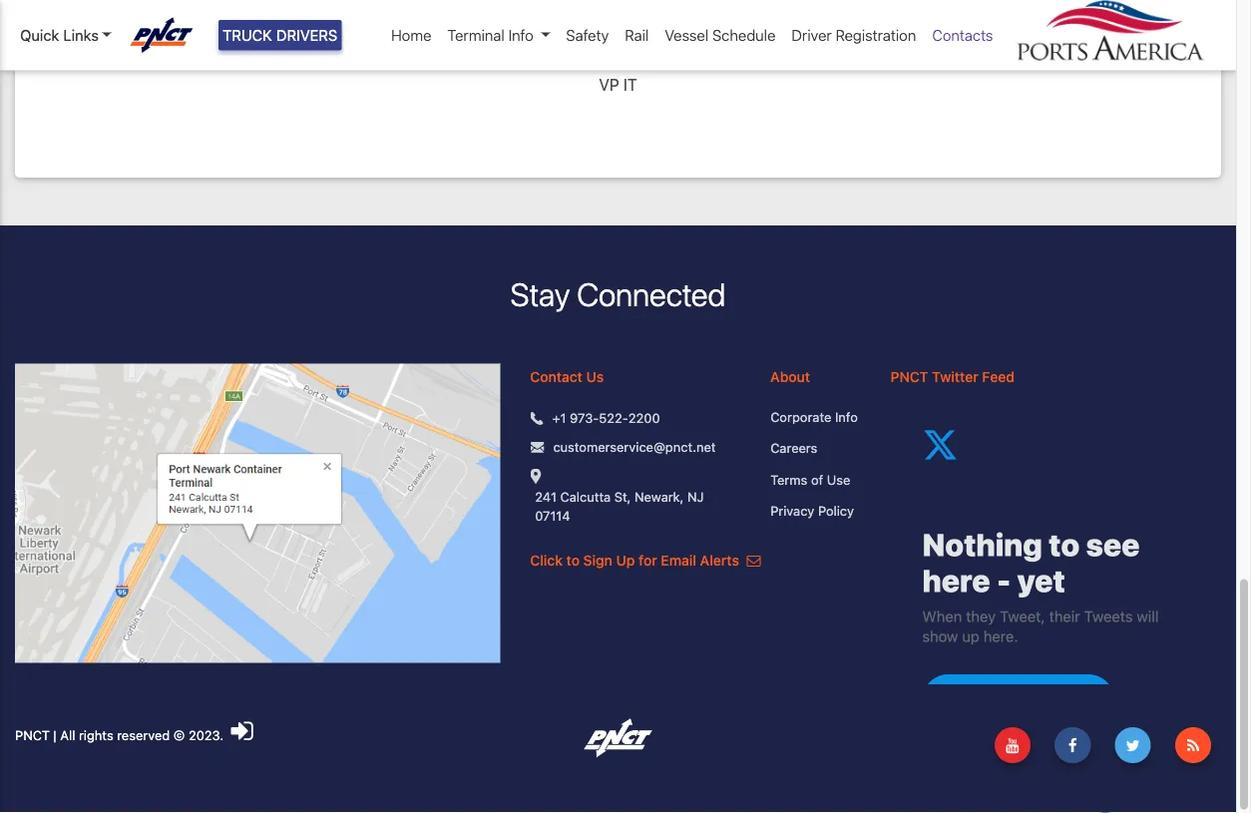 Task type: describe. For each thing, give the bounding box(es) containing it.
2200
[[628, 410, 660, 425]]

privacy
[[770, 503, 814, 518]]

sulich
[[619, 30, 683, 58]]

safety
[[566, 26, 609, 44]]

241 calcutta st, newark, nj 07114
[[535, 489, 704, 523]]

+1 973-522-2200
[[552, 410, 660, 425]]

pnct for pnct twitter feed
[[891, 368, 928, 384]]

to
[[566, 552, 580, 569]]

twitter
[[932, 368, 978, 384]]

customerservice@pnct.net
[[553, 439, 716, 454]]

for
[[639, 552, 657, 569]]

home
[[391, 26, 431, 44]]

terminal info
[[447, 26, 534, 44]]

rail link
[[617, 16, 657, 54]]

adam
[[553, 30, 614, 58]]

pnct for pnct | all rights reserved © 2023.
[[15, 727, 50, 742]]

driver registration
[[792, 26, 916, 44]]

privacy policy
[[770, 503, 854, 518]]

07114
[[535, 508, 570, 523]]

about
[[770, 368, 810, 384]]

driver registration link
[[784, 16, 924, 54]]

nj
[[687, 489, 704, 504]]

vessel schedule link
[[657, 16, 784, 54]]

st,
[[614, 489, 631, 504]]

terms
[[770, 472, 808, 487]]

contact
[[530, 368, 583, 384]]

corporate info
[[770, 409, 858, 424]]

terms of use
[[770, 472, 850, 487]]

+1
[[552, 410, 566, 425]]

quick
[[20, 26, 59, 44]]

©
[[173, 727, 185, 742]]

policy
[[818, 503, 854, 518]]

drivers
[[276, 26, 338, 44]]

241
[[535, 489, 557, 504]]

registration
[[836, 26, 916, 44]]



Task type: vqa. For each thing, say whether or not it's contained in the screenshot.
Contact Us
yes



Task type: locate. For each thing, give the bounding box(es) containing it.
terminal info link
[[439, 16, 558, 54]]

click to sign up for email alerts link
[[530, 552, 761, 569]]

feed
[[982, 368, 1015, 384]]

vessel
[[665, 26, 709, 44]]

links
[[63, 26, 99, 44]]

schedule
[[712, 26, 776, 44]]

pnct twitter feed
[[891, 368, 1015, 384]]

truck drivers link
[[219, 20, 342, 50]]

pnct left twitter
[[891, 368, 928, 384]]

|
[[53, 727, 57, 742]]

rights
[[79, 727, 113, 742]]

of
[[811, 472, 823, 487]]

careers
[[770, 440, 817, 455]]

stay
[[510, 275, 570, 313]]

522-
[[599, 410, 628, 425]]

contacts
[[932, 26, 993, 44]]

adam sulich
[[553, 30, 683, 58]]

up
[[616, 552, 635, 569]]

quick links
[[20, 26, 99, 44]]

sign
[[583, 552, 613, 569]]

pnct | all rights reserved © 2023.
[[15, 727, 227, 742]]

0 vertical spatial pnct
[[891, 368, 928, 384]]

alerts
[[700, 552, 739, 569]]

click to sign up for email alerts
[[530, 552, 743, 569]]

calcutta
[[560, 489, 611, 504]]

us
[[586, 368, 604, 384]]

rail
[[625, 26, 649, 44]]

safety link
[[558, 16, 617, 54]]

973-
[[570, 410, 599, 425]]

info for terminal info
[[508, 26, 534, 44]]

2023.
[[189, 727, 224, 742]]

info for corporate info
[[835, 409, 858, 424]]

reserved
[[117, 727, 170, 742]]

home link
[[383, 16, 439, 54]]

customerservice@pnct.net link
[[553, 437, 716, 457]]

vessel schedule
[[665, 26, 776, 44]]

pnct
[[891, 368, 928, 384], [15, 727, 50, 742]]

driver
[[792, 26, 832, 44]]

stay connected
[[510, 275, 726, 313]]

truck
[[223, 26, 272, 44]]

terms of use link
[[770, 470, 861, 489]]

all
[[60, 727, 75, 742]]

privacy policy link
[[770, 501, 861, 521]]

corporate info link
[[770, 407, 861, 426]]

1 vertical spatial pnct
[[15, 727, 50, 742]]

contact us
[[530, 368, 604, 384]]

newark,
[[634, 489, 684, 504]]

it
[[623, 75, 637, 94]]

1 horizontal spatial pnct
[[891, 368, 928, 384]]

sign in image
[[231, 717, 253, 743]]

careers link
[[770, 438, 861, 458]]

terminal
[[447, 26, 505, 44]]

click
[[530, 552, 563, 569]]

vp
[[599, 75, 619, 94]]

info right terminal
[[508, 26, 534, 44]]

envelope o image
[[747, 554, 761, 568]]

vp it
[[599, 75, 637, 94]]

email
[[661, 552, 696, 569]]

0 horizontal spatial info
[[508, 26, 534, 44]]

info up "careers" link
[[835, 409, 858, 424]]

1 horizontal spatial info
[[835, 409, 858, 424]]

quick links link
[[20, 24, 111, 46]]

1 vertical spatial info
[[835, 409, 858, 424]]

0 vertical spatial info
[[508, 26, 534, 44]]

241 calcutta st, newark, nj 07114 link
[[535, 487, 740, 526]]

corporate
[[770, 409, 831, 424]]

+1 973-522-2200 link
[[552, 408, 660, 428]]

contacts link
[[924, 16, 1001, 54]]

truck drivers
[[223, 26, 338, 44]]

pnct left "|"
[[15, 727, 50, 742]]

connected
[[577, 275, 726, 313]]

0 horizontal spatial pnct
[[15, 727, 50, 742]]

info
[[508, 26, 534, 44], [835, 409, 858, 424]]

use
[[827, 472, 850, 487]]



